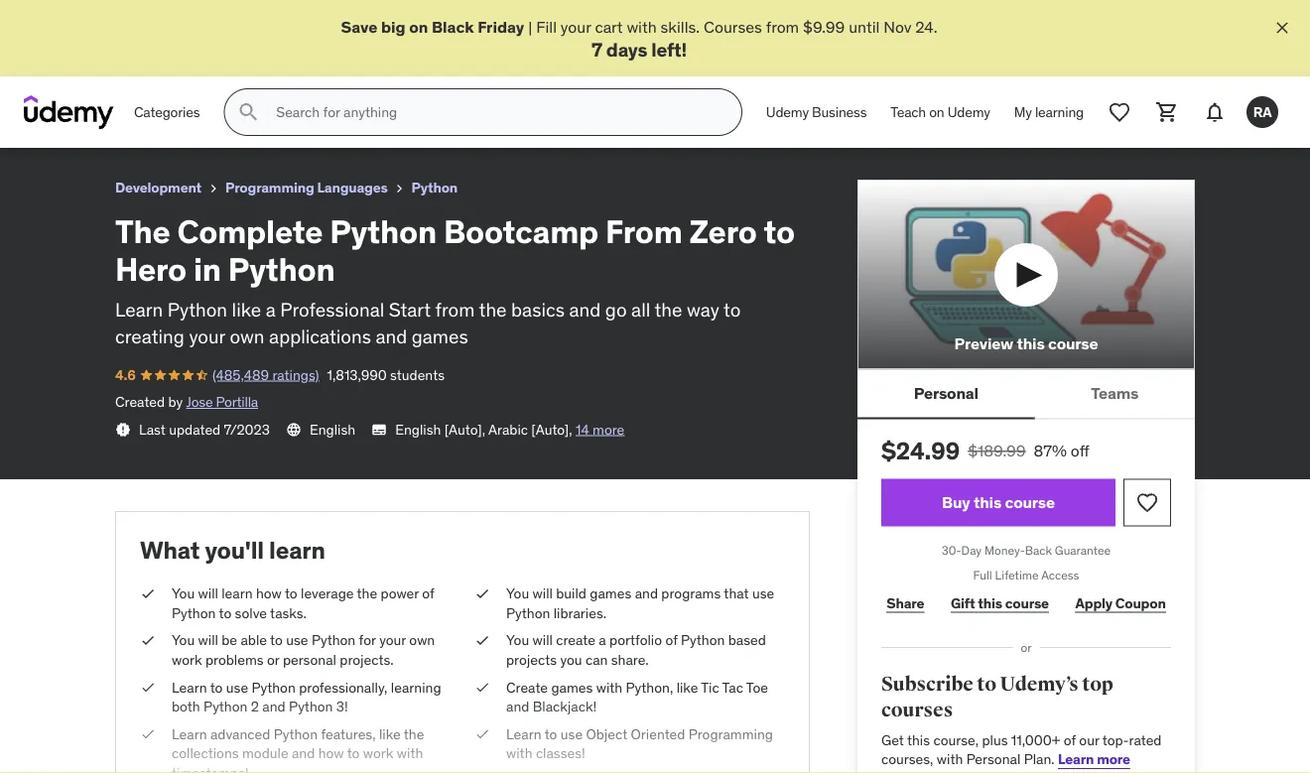 Task type: vqa. For each thing, say whether or not it's contained in the screenshot.
left of
yes



Task type: locate. For each thing, give the bounding box(es) containing it.
2 vertical spatial games
[[552, 679, 593, 697]]

will
[[198, 585, 218, 603], [533, 585, 553, 603], [198, 632, 218, 650], [533, 632, 553, 650]]

wishlist image
[[1108, 101, 1132, 124], [1136, 491, 1160, 515]]

a up can
[[599, 632, 606, 650]]

like inside create games with python, like tic tac toe and blackjack!
[[677, 679, 699, 697]]

11,000+
[[1012, 732, 1061, 749]]

from up all
[[606, 212, 683, 251]]

courses,
[[882, 751, 934, 769]]

will inside you will learn how to leverage the power of python to solve tasks.
[[198, 585, 218, 603]]

0 horizontal spatial zero
[[307, 8, 341, 29]]

1 vertical spatial how
[[319, 745, 344, 763]]

how up solve
[[256, 585, 282, 603]]

0 vertical spatial course
[[1049, 333, 1099, 353]]

module
[[242, 745, 289, 763]]

this right buy
[[974, 492, 1002, 513]]

from for the complete python bootcamp from zero to hero in python
[[264, 8, 303, 29]]

this up courses,
[[908, 732, 931, 749]]

more
[[593, 421, 625, 439], [1098, 751, 1131, 769]]

0 vertical spatial personal
[[914, 383, 979, 404]]

0 horizontal spatial programming
[[225, 179, 314, 197]]

personal down "preview"
[[914, 383, 979, 404]]

own down power
[[410, 632, 435, 650]]

business
[[812, 103, 867, 121]]

you inside you will build games and programs that use python libraries.
[[506, 585, 529, 603]]

use inside "learn to use python professionally, learning both python 2 and python 3!"
[[226, 679, 248, 697]]

python right languages
[[412, 179, 458, 197]]

share.
[[612, 651, 649, 669]]

of right portfolio
[[666, 632, 678, 650]]

2 vertical spatial of
[[1064, 732, 1077, 749]]

|
[[529, 16, 533, 37]]

notifications image
[[1204, 101, 1228, 124]]

both
[[172, 698, 200, 716]]

learn inside 'learn advanced python features, like the collections module and how to work with timestamps!'
[[172, 726, 207, 743]]

2 horizontal spatial your
[[561, 16, 591, 37]]

0 vertical spatial learn
[[269, 535, 326, 565]]

1 english from the left
[[310, 421, 356, 439]]

14
[[576, 421, 590, 439]]

1 vertical spatial programming
[[689, 726, 774, 743]]

and right module
[[292, 745, 315, 763]]

with inside the learn to use object oriented programming with classes!
[[506, 745, 533, 763]]

learn for collections
[[172, 726, 207, 743]]

complete down programming languages link
[[177, 212, 323, 251]]

will left build
[[533, 585, 553, 603]]

learn up creating
[[115, 298, 163, 322]]

of for you
[[666, 632, 678, 650]]

0 vertical spatial more
[[593, 421, 625, 439]]

like left tic
[[677, 679, 699, 697]]

1 vertical spatial from
[[606, 212, 683, 251]]

0 vertical spatial from
[[264, 8, 303, 29]]

udemy
[[767, 103, 809, 121], [948, 103, 991, 121]]

,
[[569, 421, 573, 439]]

1 horizontal spatial of
[[666, 632, 678, 650]]

or left personal
[[267, 651, 280, 669]]

tab list containing personal
[[858, 370, 1196, 420]]

zero left the save
[[307, 8, 341, 29]]

0 vertical spatial the
[[16, 8, 44, 29]]

1 vertical spatial your
[[189, 324, 225, 348]]

1 vertical spatial in
[[194, 250, 221, 289]]

english right course language icon
[[310, 421, 356, 439]]

1 vertical spatial on
[[930, 103, 945, 121]]

1 horizontal spatial english
[[395, 421, 441, 439]]

the
[[479, 298, 507, 322], [655, 298, 683, 322], [357, 585, 378, 603], [404, 726, 424, 743]]

you down what
[[172, 585, 195, 603]]

xsmall image left last
[[115, 422, 131, 438]]

0 vertical spatial bootcamp
[[182, 8, 261, 29]]

learn up collections
[[172, 726, 207, 743]]

2 horizontal spatial of
[[1064, 732, 1077, 749]]

apply coupon
[[1076, 595, 1167, 612]]

will inside "you will be able to use python for your own work problems or personal projects."
[[198, 632, 218, 650]]

the for the complete python bootcamp from zero to hero in python
[[16, 8, 44, 29]]

buy this course
[[942, 492, 1056, 513]]

this inside get this course, plus 11,000+ of our top-rated courses, with personal plan.
[[908, 732, 931, 749]]

this for gift
[[979, 595, 1003, 612]]

the inside the complete python bootcamp from zero to hero in python learn python like a professional  start from the basics and go all the way to creating your own applications and games
[[115, 212, 170, 251]]

learning right my
[[1036, 103, 1085, 121]]

close image
[[1273, 18, 1293, 38]]

more right 14
[[593, 421, 625, 439]]

with inside get this course, plus 11,000+ of our top-rated courses, with personal plan.
[[937, 751, 964, 769]]

all
[[632, 298, 651, 322]]

the right "features,"
[[404, 726, 424, 743]]

with inside save big on black friday | fill your cart with skills. courses from $9.99 until nov 24. 7 days left!
[[627, 16, 657, 37]]

games up libraries.
[[590, 585, 632, 603]]

course for buy this course
[[1006, 492, 1056, 513]]

1 horizontal spatial programming
[[689, 726, 774, 743]]

0 horizontal spatial or
[[267, 651, 280, 669]]

zero
[[307, 8, 341, 29], [690, 212, 757, 251]]

learn inside the learn to use object oriented programming with classes!
[[506, 726, 542, 743]]

xsmall image for create games with python, like tic tac toe and blackjack!
[[475, 678, 491, 698]]

learn for will
[[222, 585, 253, 603]]

0 horizontal spatial own
[[230, 324, 265, 348]]

1 horizontal spatial or
[[1021, 640, 1032, 656]]

save big on black friday | fill your cart with skills. courses from $9.99 until nov 24. 7 days left!
[[341, 16, 938, 61]]

teach
[[891, 103, 927, 121]]

0 horizontal spatial hero
[[115, 250, 187, 289]]

how down "features,"
[[319, 745, 344, 763]]

bootcamp inside the complete python bootcamp from zero to hero in python learn python like a professional  start from the basics and go all the way to creating your own applications and games
[[444, 212, 599, 251]]

in
[[403, 8, 417, 29], [194, 250, 221, 289]]

of right power
[[422, 585, 434, 603]]

from left $9.99 in the right of the page
[[766, 16, 800, 37]]

and left "programs"
[[635, 585, 658, 603]]

0 horizontal spatial english
[[310, 421, 356, 439]]

english for english
[[310, 421, 356, 439]]

xsmall image
[[475, 631, 491, 651], [140, 678, 156, 698], [140, 725, 156, 745], [475, 725, 491, 745]]

0 horizontal spatial learning
[[391, 679, 441, 697]]

2 vertical spatial your
[[380, 632, 406, 650]]

0 horizontal spatial on
[[409, 16, 428, 37]]

will left "be" at left
[[198, 632, 218, 650]]

gift
[[951, 595, 976, 612]]

complete for the complete python bootcamp from zero to hero in python learn python like a professional  start from the basics and go all the way to creating your own applications and games
[[177, 212, 323, 251]]

you for you will learn how to leverage the power of python to solve tasks.
[[172, 585, 195, 603]]

what you'll learn
[[140, 535, 326, 565]]

1 horizontal spatial learning
[[1036, 103, 1085, 121]]

your right for
[[380, 632, 406, 650]]

1 vertical spatial hero
[[115, 250, 187, 289]]

0 vertical spatial own
[[230, 324, 265, 348]]

to inside subscribe to udemy's top courses
[[978, 673, 997, 697]]

of for get
[[1064, 732, 1077, 749]]

hero inside the complete python bootcamp from zero to hero in python learn python like a professional  start from the basics and go all the way to creating your own applications and games
[[115, 250, 187, 289]]

access
[[1042, 568, 1080, 583]]

guarantee
[[1056, 543, 1112, 559]]

0 horizontal spatial the
[[16, 8, 44, 29]]

0 horizontal spatial more
[[593, 421, 625, 439]]

learn up solve
[[222, 585, 253, 603]]

categories button
[[122, 89, 212, 136]]

own up (485,489
[[230, 324, 265, 348]]

xsmall image down what
[[140, 585, 156, 604]]

$24.99 $189.99 87% off
[[882, 436, 1090, 466]]

0 vertical spatial in
[[403, 8, 417, 29]]

you inside "you will be able to use python for your own work problems or personal projects."
[[172, 632, 195, 650]]

nov
[[884, 16, 912, 37]]

0 horizontal spatial how
[[256, 585, 282, 603]]

0 horizontal spatial complete
[[47, 8, 121, 29]]

xsmall image for you will build games and programs that use python libraries.
[[475, 585, 491, 604]]

1 horizontal spatial zero
[[690, 212, 757, 251]]

1 vertical spatial from
[[436, 298, 475, 322]]

object
[[586, 726, 628, 743]]

python up 2
[[252, 679, 296, 697]]

from inside save big on black friday | fill your cart with skills. courses from $9.99 until nov 24. 7 days left!
[[766, 16, 800, 37]]

ratings)
[[273, 366, 319, 384]]

with inside 'learn advanced python features, like the collections module and how to work with timestamps!'
[[397, 745, 423, 763]]

1 horizontal spatial more
[[1098, 751, 1131, 769]]

zero up way
[[690, 212, 757, 251]]

teach on udemy link
[[879, 89, 1003, 136]]

games inside you will build games and programs that use python libraries.
[[590, 585, 632, 603]]

tic
[[701, 679, 720, 697]]

1 horizontal spatial complete
[[177, 212, 323, 251]]

use inside you will build games and programs that use python libraries.
[[753, 585, 775, 603]]

from left the save
[[264, 8, 303, 29]]

in inside the complete python bootcamp from zero to hero in python learn python like a professional  start from the basics and go all the way to creating your own applications and games
[[194, 250, 221, 289]]

course up teams
[[1049, 333, 1099, 353]]

work down "features,"
[[363, 745, 394, 763]]

0 vertical spatial hero
[[364, 8, 400, 29]]

like right "features,"
[[379, 726, 401, 743]]

course for gift this course
[[1006, 595, 1050, 612]]

from inside the complete python bootcamp from zero to hero in python learn python like a professional  start from the basics and go all the way to creating your own applications and games
[[606, 212, 683, 251]]

learning
[[1036, 103, 1085, 121], [391, 679, 441, 697]]

14 more button
[[576, 420, 625, 440]]

1 horizontal spatial your
[[380, 632, 406, 650]]

black
[[432, 16, 474, 37]]

the
[[16, 8, 44, 29], [115, 212, 170, 251]]

programming inside programming languages link
[[225, 179, 314, 197]]

zero for the complete python bootcamp from zero to hero in python learn python like a professional  start from the basics and go all the way to creating your own applications and games
[[690, 212, 757, 251]]

1 vertical spatial bootcamp
[[444, 212, 599, 251]]

games up blackjack!
[[552, 679, 593, 697]]

courses
[[704, 16, 763, 37]]

will down what you'll learn
[[198, 585, 218, 603]]

0 horizontal spatial udemy
[[767, 103, 809, 121]]

hero left black
[[364, 8, 400, 29]]

0 vertical spatial like
[[232, 298, 261, 322]]

learn
[[115, 298, 163, 322], [172, 679, 207, 697], [172, 726, 207, 743], [506, 726, 542, 743], [1059, 751, 1095, 769]]

1 horizontal spatial learn
[[269, 535, 326, 565]]

udemy image
[[24, 96, 114, 129]]

learning inside "learn to use python professionally, learning both python 2 and python 3!"
[[391, 679, 441, 697]]

0 vertical spatial your
[[561, 16, 591, 37]]

1 vertical spatial wishlist image
[[1136, 491, 1160, 515]]

1 vertical spatial games
[[590, 585, 632, 603]]

a up applications
[[266, 298, 276, 322]]

1 vertical spatial learn
[[222, 585, 253, 603]]

in left black
[[403, 8, 417, 29]]

use inside the learn to use object oriented programming with classes!
[[561, 726, 583, 743]]

0 vertical spatial wishlist image
[[1108, 101, 1132, 124]]

1 horizontal spatial like
[[379, 726, 401, 743]]

0 vertical spatial programming
[[225, 179, 314, 197]]

collections
[[172, 745, 239, 763]]

4.6
[[115, 366, 136, 384]]

own
[[230, 324, 265, 348], [410, 632, 435, 650]]

money-
[[985, 543, 1026, 559]]

personal down plus
[[967, 751, 1021, 769]]

bootcamp for the complete python bootcamp from zero to hero in python learn python like a professional  start from the basics and go all the way to creating your own applications and games
[[444, 212, 599, 251]]

lifetime
[[996, 568, 1039, 583]]

use up classes!
[[561, 726, 583, 743]]

english right "closed captions" icon at the bottom of the page
[[395, 421, 441, 439]]

2 vertical spatial course
[[1006, 595, 1050, 612]]

bootcamp up submit search icon on the top left of page
[[182, 8, 261, 29]]

programming
[[225, 179, 314, 197], [689, 726, 774, 743]]

of left our
[[1064, 732, 1077, 749]]

30-
[[942, 543, 962, 559]]

of inside you will learn how to leverage the power of python to solve tasks.
[[422, 585, 434, 603]]

1 vertical spatial course
[[1006, 492, 1056, 513]]

learning down projects.
[[391, 679, 441, 697]]

be
[[222, 632, 237, 650]]

zero for the complete python bootcamp from zero to hero in python
[[307, 8, 341, 29]]

categories
[[134, 103, 200, 121]]

0 horizontal spatial learn
[[222, 585, 253, 603]]

python
[[125, 8, 179, 29], [421, 8, 475, 29], [412, 179, 458, 197], [330, 212, 437, 251], [228, 250, 335, 289], [168, 298, 227, 322], [172, 604, 216, 622], [506, 604, 551, 622], [312, 632, 356, 650], [681, 632, 725, 650], [252, 679, 296, 697], [204, 698, 248, 716], [289, 698, 333, 716], [274, 726, 318, 743]]

1 horizontal spatial own
[[410, 632, 435, 650]]

1 vertical spatial a
[[599, 632, 606, 650]]

0 horizontal spatial like
[[232, 298, 261, 322]]

1 vertical spatial learning
[[391, 679, 441, 697]]

coupon
[[1116, 595, 1167, 612]]

your right fill
[[561, 16, 591, 37]]

1 vertical spatial like
[[677, 679, 699, 697]]

0 vertical spatial on
[[409, 16, 428, 37]]

complete inside the complete python bootcamp from zero to hero in python learn python like a professional  start from the basics and go all the way to creating your own applications and games
[[177, 212, 323, 251]]

1 horizontal spatial from
[[606, 212, 683, 251]]

7/2023
[[224, 421, 270, 439]]

1 horizontal spatial the
[[115, 212, 170, 251]]

use up personal
[[286, 632, 308, 650]]

english [auto], arabic [auto] , 14 more
[[395, 421, 625, 439]]

blackjack!
[[533, 698, 597, 716]]

xsmall image for you will learn how to leverage the power of python to solve tasks.
[[140, 585, 156, 604]]

more down top-
[[1098, 751, 1131, 769]]

0 vertical spatial games
[[412, 324, 468, 348]]

learn advanced python features, like the collections module and how to work with timestamps!
[[172, 726, 424, 774]]

like
[[232, 298, 261, 322], [677, 679, 699, 697], [379, 726, 401, 743]]

learn up the both
[[172, 679, 207, 697]]

udemy left business
[[767, 103, 809, 121]]

this right gift
[[979, 595, 1003, 612]]

fill
[[537, 16, 557, 37]]

0 vertical spatial from
[[766, 16, 800, 37]]

course down lifetime
[[1006, 595, 1050, 612]]

work up the both
[[172, 651, 202, 669]]

get this course, plus 11,000+ of our top-rated courses, with personal plan.
[[882, 732, 1162, 769]]

1 vertical spatial work
[[363, 745, 394, 763]]

you
[[172, 585, 195, 603], [506, 585, 529, 603], [172, 632, 195, 650], [506, 632, 529, 650]]

1 horizontal spatial a
[[599, 632, 606, 650]]

will inside you will create a portfolio of python based projects you can share.
[[533, 632, 553, 650]]

how inside you will learn how to leverage the power of python to solve tasks.
[[256, 585, 282, 603]]

1 vertical spatial zero
[[690, 212, 757, 251]]

xsmall image for last updated 7/2023
[[115, 422, 131, 438]]

games inside create games with python, like tic tac toe and blackjack!
[[552, 679, 593, 697]]

bootcamp up basics
[[444, 212, 599, 251]]

1 vertical spatial own
[[410, 632, 435, 650]]

learn up classes!
[[506, 726, 542, 743]]

learn inside "learn to use python professionally, learning both python 2 and python 3!"
[[172, 679, 207, 697]]

of inside you will create a portfolio of python based projects you can share.
[[666, 632, 678, 650]]

python up module
[[274, 726, 318, 743]]

to inside "you will be able to use python for your own work problems or personal projects."
[[270, 632, 283, 650]]

1 horizontal spatial udemy
[[948, 103, 991, 121]]

how inside 'learn advanced python features, like the collections module and how to work with timestamps!'
[[319, 745, 344, 763]]

learn to use object oriented programming with classes!
[[506, 726, 774, 763]]

how
[[256, 585, 282, 603], [319, 745, 344, 763]]

on inside save big on black friday | fill your cart with skills. courses from $9.99 until nov 24. 7 days left!
[[409, 16, 428, 37]]

will up projects
[[533, 632, 553, 650]]

like up (485,489
[[232, 298, 261, 322]]

of inside get this course, plus 11,000+ of our top-rated courses, with personal plan.
[[1064, 732, 1077, 749]]

[auto], arabic
[[445, 421, 528, 439]]

on right teach
[[930, 103, 945, 121]]

tab list
[[858, 370, 1196, 420]]

programming down tac
[[689, 726, 774, 743]]

portfolio
[[610, 632, 662, 650]]

1 vertical spatial personal
[[967, 751, 1021, 769]]

0 horizontal spatial of
[[422, 585, 434, 603]]

oriented
[[631, 726, 686, 743]]

1 udemy from the left
[[767, 103, 809, 121]]

work inside 'learn advanced python features, like the collections module and how to work with timestamps!'
[[363, 745, 394, 763]]

python up creating
[[168, 298, 227, 322]]

0 vertical spatial how
[[256, 585, 282, 603]]

personal
[[283, 651, 337, 669]]

0 vertical spatial work
[[172, 651, 202, 669]]

1 vertical spatial complete
[[177, 212, 323, 251]]

python inside you will build games and programs that use python libraries.
[[506, 604, 551, 622]]

python up personal
[[312, 632, 356, 650]]

you up projects
[[506, 632, 529, 650]]

you
[[561, 651, 583, 669]]

2 vertical spatial like
[[379, 726, 401, 743]]

hero up creating
[[115, 250, 187, 289]]

0 horizontal spatial work
[[172, 651, 202, 669]]

english for english [auto], arabic [auto] , 14 more
[[395, 421, 441, 439]]

hero for the complete python bootcamp from zero to hero in python
[[364, 8, 400, 29]]

1,813,990 students
[[327, 366, 445, 384]]

for
[[359, 632, 376, 650]]

course up back
[[1006, 492, 1056, 513]]

zero inside the complete python bootcamp from zero to hero in python learn python like a professional  start from the basics and go all the way to creating your own applications and games
[[690, 212, 757, 251]]

will for create
[[533, 632, 553, 650]]

games down 'start'
[[412, 324, 468, 348]]

1 vertical spatial of
[[666, 632, 678, 650]]

on right big
[[409, 16, 428, 37]]

xsmall image left "be" at left
[[140, 631, 156, 651]]

you left "be" at left
[[172, 632, 195, 650]]

courses
[[882, 698, 954, 722]]

0 horizontal spatial your
[[189, 324, 225, 348]]

this right "preview"
[[1017, 333, 1045, 353]]

from right 'start'
[[436, 298, 475, 322]]

your up (485,489
[[189, 324, 225, 348]]

1 horizontal spatial hero
[[364, 8, 400, 29]]

use right that
[[753, 585, 775, 603]]

1 horizontal spatial how
[[319, 745, 344, 763]]

and right 2
[[263, 698, 286, 716]]

programming down submit search icon on the top left of page
[[225, 179, 314, 197]]

use down problems
[[226, 679, 248, 697]]

1 horizontal spatial work
[[363, 745, 394, 763]]

1 horizontal spatial on
[[930, 103, 945, 121]]

in down development link
[[194, 250, 221, 289]]

1 horizontal spatial wishlist image
[[1136, 491, 1160, 515]]

xsmall image left create
[[475, 678, 491, 698]]

xsmall image right power
[[475, 585, 491, 604]]

share
[[887, 595, 925, 612]]

0 horizontal spatial from
[[436, 298, 475, 322]]

top-
[[1103, 732, 1130, 749]]

0 vertical spatial zero
[[307, 8, 341, 29]]

like inside 'learn advanced python features, like the collections module and how to work with timestamps!'
[[379, 726, 401, 743]]

0 horizontal spatial in
[[194, 250, 221, 289]]

2 udemy from the left
[[948, 103, 991, 121]]

python inside "you will be able to use python for your own work problems or personal projects."
[[312, 632, 356, 650]]

$189.99
[[968, 441, 1026, 461]]

toe
[[747, 679, 769, 697]]

1 horizontal spatial from
[[766, 16, 800, 37]]

xsmall image left python link
[[392, 181, 408, 197]]

python inside you will learn how to leverage the power of python to solve tasks.
[[172, 604, 216, 622]]

from inside the complete python bootcamp from zero to hero in python learn python like a professional  start from the basics and go all the way to creating your own applications and games
[[436, 298, 475, 322]]

this for get
[[908, 732, 931, 749]]

course
[[1049, 333, 1099, 353], [1006, 492, 1056, 513], [1006, 595, 1050, 612]]

will inside you will build games and programs that use python libraries.
[[533, 585, 553, 603]]

python up projects
[[506, 604, 551, 622]]

1 vertical spatial the
[[115, 212, 170, 251]]

2 horizontal spatial like
[[677, 679, 699, 697]]

or up udemy's
[[1021, 640, 1032, 656]]

top
[[1083, 673, 1114, 697]]

0 vertical spatial learning
[[1036, 103, 1085, 121]]

you inside you will create a portfolio of python based projects you can share.
[[506, 632, 529, 650]]

jose
[[186, 393, 213, 411]]

0 vertical spatial of
[[422, 585, 434, 603]]

2 english from the left
[[395, 421, 441, 439]]

you inside you will learn how to leverage the power of python to solve tasks.
[[172, 585, 195, 603]]

the inside you will learn how to leverage the power of python to solve tasks.
[[357, 585, 378, 603]]

last
[[139, 421, 166, 439]]

learn for both
[[172, 679, 207, 697]]

0 vertical spatial complete
[[47, 8, 121, 29]]

programming inside the learn to use object oriented programming with classes!
[[689, 726, 774, 743]]

or inside "you will be able to use python for your own work problems or personal projects."
[[267, 651, 280, 669]]

udemy left my
[[948, 103, 991, 121]]

xsmall image
[[206, 181, 222, 197], [392, 181, 408, 197], [115, 422, 131, 438], [140, 585, 156, 604], [475, 585, 491, 604], [140, 631, 156, 651], [475, 678, 491, 698]]

0 vertical spatial a
[[266, 298, 276, 322]]

development
[[115, 179, 202, 197]]

and inside you will build games and programs that use python libraries.
[[635, 585, 658, 603]]

complete up 'udemy' image
[[47, 8, 121, 29]]

created by jose portilla
[[115, 393, 258, 411]]

0 horizontal spatial a
[[266, 298, 276, 322]]

learn inside you will learn how to leverage the power of python to solve tasks.
[[222, 585, 253, 603]]

7
[[592, 37, 603, 61]]

$9.99
[[804, 16, 846, 37]]

python inside you will create a portfolio of python based projects you can share.
[[681, 632, 725, 650]]



Task type: describe. For each thing, give the bounding box(es) containing it.
in for the complete python bootcamp from zero to hero in python
[[403, 8, 417, 29]]

you will build games and programs that use python libraries.
[[506, 585, 775, 622]]

python left 2
[[204, 698, 248, 716]]

like for create games with python, like tic tac toe and blackjack!
[[677, 679, 699, 697]]

create games with python, like tic tac toe and blackjack!
[[506, 679, 769, 716]]

the inside 'learn advanced python features, like the collections module and how to work with timestamps!'
[[404, 726, 424, 743]]

my learning
[[1015, 103, 1085, 121]]

students
[[390, 366, 445, 384]]

teams
[[1092, 383, 1139, 404]]

and inside "learn to use python professionally, learning both python 2 and python 3!"
[[263, 698, 286, 716]]

python left 3!
[[289, 698, 333, 716]]

tasks.
[[270, 604, 307, 622]]

teach on udemy
[[891, 103, 991, 121]]

udemy inside teach on udemy link
[[948, 103, 991, 121]]

projects
[[506, 651, 557, 669]]

the right all
[[655, 298, 683, 322]]

classes!
[[536, 745, 586, 763]]

xsmall image for learn advanced python features, like the collections module and how to work with timestamps!
[[140, 725, 156, 745]]

personal inside button
[[914, 383, 979, 404]]

python up professional
[[228, 250, 335, 289]]

create
[[556, 632, 596, 650]]

share button
[[882, 584, 930, 624]]

87%
[[1034, 441, 1068, 461]]

based
[[729, 632, 767, 650]]

ra
[[1254, 103, 1273, 121]]

leverage
[[301, 585, 354, 603]]

build
[[556, 585, 587, 603]]

[auto]
[[532, 421, 569, 439]]

buy this course button
[[882, 479, 1116, 527]]

like inside the complete python bootcamp from zero to hero in python learn python like a professional  start from the basics and go all the way to creating your own applications and games
[[232, 298, 261, 322]]

udemy's
[[1001, 673, 1079, 697]]

to inside "learn to use python professionally, learning both python 2 and python 3!"
[[210, 679, 223, 697]]

a inside you will create a portfolio of python based projects you can share.
[[599, 632, 606, 650]]

to inside the learn to use object oriented programming with classes!
[[545, 726, 558, 743]]

learn more
[[1059, 751, 1131, 769]]

a inside the complete python bootcamp from zero to hero in python learn python like a professional  start from the basics and go all the way to creating your own applications and games
[[266, 298, 276, 322]]

languages
[[317, 179, 388, 197]]

learn for with
[[506, 726, 542, 743]]

learn inside the complete python bootcamp from zero to hero in python learn python like a professional  start from the basics and go all the way to creating your own applications and games
[[115, 298, 163, 322]]

applications
[[269, 324, 371, 348]]

like for learn advanced python features, like the collections module and how to work with timestamps!
[[379, 726, 401, 743]]

big
[[381, 16, 406, 37]]

features,
[[321, 726, 376, 743]]

from for the complete python bootcamp from zero to hero in python learn python like a professional  start from the basics and go all the way to creating your own applications and games
[[606, 212, 683, 251]]

jose portilla link
[[186, 393, 258, 411]]

programs
[[662, 585, 721, 603]]

the complete python bootcamp from zero to hero in python
[[16, 8, 475, 29]]

personal button
[[858, 370, 1035, 418]]

until
[[849, 16, 880, 37]]

subscribe
[[882, 673, 974, 697]]

apply coupon button
[[1071, 584, 1172, 624]]

the for the complete python bootcamp from zero to hero in python learn python like a professional  start from the basics and go all the way to creating your own applications and games
[[115, 212, 170, 251]]

learn more link
[[1059, 751, 1131, 769]]

this for buy
[[974, 492, 1002, 513]]

can
[[586, 651, 608, 669]]

apply
[[1076, 595, 1113, 612]]

hero for the complete python bootcamp from zero to hero in python learn python like a professional  start from the basics and go all the way to creating your own applications and games
[[115, 250, 187, 289]]

games inside the complete python bootcamp from zero to hero in python learn python like a professional  start from the basics and go all the way to creating your own applications and games
[[412, 324, 468, 348]]

and inside 'learn advanced python features, like the collections module and how to work with timestamps!'
[[292, 745, 315, 763]]

1,813,990
[[327, 366, 387, 384]]

shopping cart with 0 items image
[[1156, 101, 1180, 124]]

subscribe to udemy's top courses
[[882, 673, 1114, 722]]

development link
[[115, 176, 202, 201]]

your inside "you will be able to use python for your own work problems or personal projects."
[[380, 632, 406, 650]]

xsmall image for you will be able to use python for your own work problems or personal projects.
[[140, 631, 156, 651]]

2
[[251, 698, 259, 716]]

learn for you'll
[[269, 535, 326, 565]]

xsmall image for learn to use python professionally, learning both python 2 and python 3!
[[140, 678, 156, 698]]

own inside "you will be able to use python for your own work problems or personal projects."
[[410, 632, 435, 650]]

python link
[[412, 176, 458, 201]]

your inside the complete python bootcamp from zero to hero in python learn python like a professional  start from the basics and go all the way to creating your own applications and games
[[189, 324, 225, 348]]

go
[[606, 298, 627, 322]]

udemy business
[[767, 103, 867, 121]]

python up the categories
[[125, 8, 179, 29]]

you for you will be able to use python for your own work problems or personal projects.
[[172, 632, 195, 650]]

libraries.
[[554, 604, 607, 622]]

python down languages
[[330, 212, 437, 251]]

back
[[1026, 543, 1053, 559]]

tac
[[723, 679, 744, 697]]

course language image
[[286, 422, 302, 438]]

use inside "you will be able to use python for your own work problems or personal projects."
[[286, 632, 308, 650]]

and down 'start'
[[376, 324, 407, 348]]

xsmall image right development link
[[206, 181, 222, 197]]

udemy business link
[[755, 89, 879, 136]]

will for build
[[533, 585, 553, 603]]

power
[[381, 585, 419, 603]]

will for learn
[[198, 585, 218, 603]]

ra link
[[1239, 89, 1287, 136]]

$24.99
[[882, 436, 961, 466]]

work inside "you will be able to use python for your own work problems or personal projects."
[[172, 651, 202, 669]]

updated
[[169, 421, 221, 439]]

projects.
[[340, 651, 394, 669]]

python left friday
[[421, 8, 475, 29]]

complete for the complete python bootcamp from zero to hero in python
[[47, 8, 121, 29]]

closed captions image
[[372, 422, 387, 438]]

0 horizontal spatial wishlist image
[[1108, 101, 1132, 124]]

what
[[140, 535, 200, 565]]

problems
[[206, 651, 264, 669]]

you'll
[[205, 535, 264, 565]]

save
[[341, 16, 378, 37]]

programming languages
[[225, 179, 388, 197]]

this for preview
[[1017, 333, 1045, 353]]

(485,489 ratings)
[[212, 366, 319, 384]]

python inside 'learn advanced python features, like the collections module and how to work with timestamps!'
[[274, 726, 318, 743]]

preview this course
[[955, 333, 1099, 353]]

will for be
[[198, 632, 218, 650]]

own inside the complete python bootcamp from zero to hero in python learn python like a professional  start from the basics and go all the way to creating your own applications and games
[[230, 324, 265, 348]]

days
[[607, 37, 648, 61]]

and inside create games with python, like tic tac toe and blackjack!
[[506, 698, 530, 716]]

xsmall image for learn to use object oriented programming with classes!
[[475, 725, 491, 745]]

professional
[[280, 298, 385, 322]]

in for the complete python bootcamp from zero to hero in python learn python like a professional  start from the basics and go all the way to creating your own applications and games
[[194, 250, 221, 289]]

left!
[[652, 37, 687, 61]]

python,
[[626, 679, 674, 697]]

bootcamp for the complete python bootcamp from zero to hero in python
[[182, 8, 261, 29]]

plus
[[983, 732, 1009, 749]]

created
[[115, 393, 165, 411]]

personal inside get this course, plus 11,000+ of our top-rated courses, with personal plan.
[[967, 751, 1021, 769]]

last updated 7/2023
[[139, 421, 270, 439]]

24.
[[916, 16, 938, 37]]

gift this course link
[[946, 584, 1055, 624]]

you for you will create a portfolio of python based projects you can share.
[[506, 632, 529, 650]]

learn down our
[[1059, 751, 1095, 769]]

my
[[1015, 103, 1033, 121]]

the left basics
[[479, 298, 507, 322]]

to inside 'learn advanced python features, like the collections module and how to work with timestamps!'
[[347, 745, 360, 763]]

3!
[[337, 698, 348, 716]]

professionally,
[[299, 679, 388, 697]]

solve
[[235, 604, 267, 622]]

friday
[[478, 16, 525, 37]]

by
[[168, 393, 183, 411]]

submit search image
[[237, 101, 261, 124]]

and left go
[[570, 298, 601, 322]]

start
[[389, 298, 431, 322]]

xsmall image for you will create a portfolio of python based projects you can share.
[[475, 631, 491, 651]]

full
[[974, 568, 993, 583]]

the complete python bootcamp from zero to hero in python learn python like a professional  start from the basics and go all the way to creating your own applications and games
[[115, 212, 796, 348]]

learn to use python professionally, learning both python 2 and python 3!
[[172, 679, 441, 716]]

my learning link
[[1003, 89, 1096, 136]]

1 vertical spatial more
[[1098, 751, 1131, 769]]

your inside save big on black friday | fill your cart with skills. courses from $9.99 until nov 24. 7 days left!
[[561, 16, 591, 37]]

udemy inside udemy business link
[[767, 103, 809, 121]]

you for you will build games and programs that use python libraries.
[[506, 585, 529, 603]]

course for preview this course
[[1049, 333, 1099, 353]]

creating
[[115, 324, 185, 348]]

with inside create games with python, like tic tac toe and blackjack!
[[597, 679, 623, 697]]

get
[[882, 732, 905, 749]]

Search for anything text field
[[272, 96, 718, 129]]



